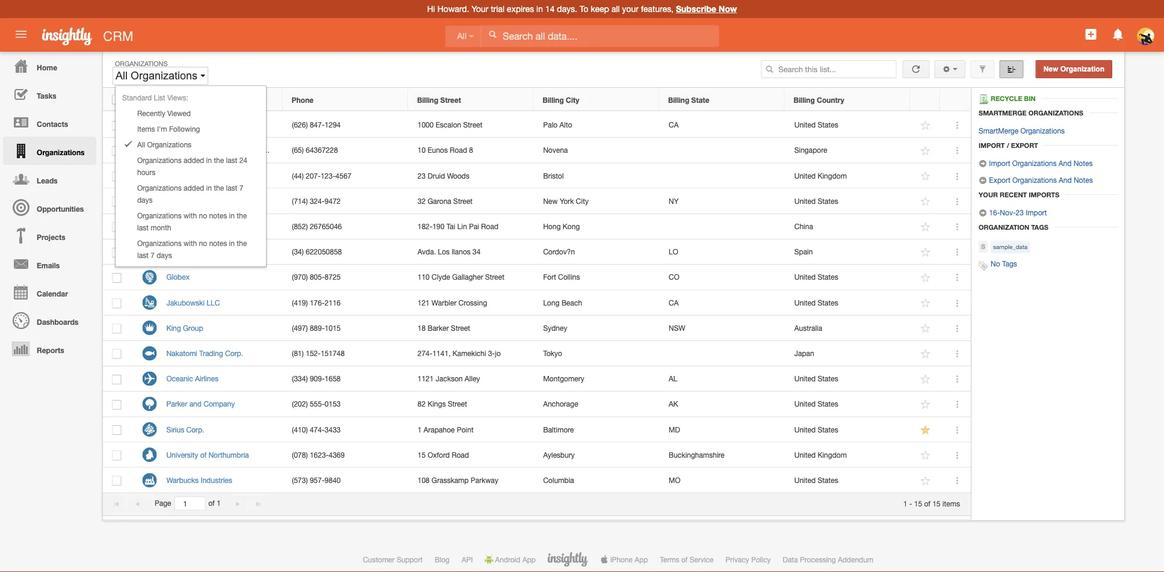 Task type: describe. For each thing, give the bounding box(es) containing it.
united for new york city
[[794, 197, 816, 205]]

all organizations button
[[113, 67, 208, 85]]

ca cell for palo alto
[[659, 113, 785, 138]]

university of northumbria link
[[166, 451, 255, 459]]

(970) 805-8725 cell
[[283, 265, 408, 290]]

united states for montgomery
[[794, 375, 838, 383]]

follow image for aylesbury
[[920, 450, 931, 461]]

(970) 805-8725
[[292, 273, 341, 281]]

united for palo alto
[[794, 121, 816, 129]]

states for anchorage
[[818, 400, 838, 408]]

row containing clampett oil and gas, singapore
[[103, 138, 971, 163]]

united for montgomery
[[794, 375, 816, 383]]

palo alto
[[543, 121, 572, 129]]

oxford
[[428, 451, 450, 459]]

cell up globex, hong kong link
[[157, 189, 283, 214]]

new york city cell
[[534, 189, 659, 214]]

united states for anchorage
[[794, 400, 838, 408]]

show list view filters image
[[978, 65, 987, 73]]

ak cell
[[659, 392, 785, 417]]

lo cell
[[659, 240, 785, 265]]

notes for import organizations and notes
[[1074, 159, 1093, 167]]

64367228
[[306, 146, 338, 154]]

the inside "organizations with no notes in the last 7 days"
[[237, 239, 247, 247]]

7 inside organizations added in the last 7 days
[[239, 184, 243, 192]]

1000
[[418, 121, 434, 129]]

32 garona street
[[418, 197, 473, 205]]

all organizations for all organizations link
[[137, 140, 191, 149]]

row containing sirius corp.
[[103, 417, 971, 443]]

row containing nakatomi trading corp.
[[103, 341, 971, 367]]

buckinghamshire cell
[[659, 443, 785, 468]]

smartmerge for smartmerge organizations
[[979, 126, 1018, 135]]

row containing (714) 324-9472
[[103, 189, 971, 214]]

md cell
[[659, 417, 785, 443]]

united states for palo alto
[[794, 121, 838, 129]]

states for fort collins
[[818, 273, 838, 281]]

calendar link
[[3, 278, 96, 306]]

row containing globex, spain
[[103, 240, 971, 265]]

home
[[37, 63, 57, 72]]

row containing globex, hong kong
[[103, 214, 971, 240]]

navigation containing home
[[0, 52, 96, 363]]

all organizations for all organizations button
[[116, 70, 200, 82]]

warbucks industries
[[166, 476, 232, 485]]

follow image for nsw
[[920, 323, 931, 334]]

united kingdom cell for aylesbury
[[785, 443, 911, 468]]

follow image for novena
[[920, 145, 931, 157]]

smartmerge for smartmerge organizations
[[979, 109, 1027, 117]]

15 inside cell
[[418, 451, 426, 459]]

md
[[669, 425, 680, 434]]

oceanic airlines
[[166, 375, 218, 383]]

terms of service link
[[660, 556, 714, 564]]

aylesbury cell
[[534, 443, 659, 468]]

united states for baltimore
[[794, 425, 838, 434]]

organizations down smartmerge organizations at the right of the page
[[1020, 126, 1065, 135]]

26765046
[[310, 222, 342, 231]]

jo
[[495, 349, 501, 358]]

(334)
[[292, 375, 308, 383]]

121 warbler crossing cell
[[408, 290, 534, 316]]

organization tags
[[979, 223, 1048, 231]]

recycle
[[991, 95, 1022, 103]]

alto
[[559, 121, 572, 129]]

cell for 10 eunos road 8
[[659, 138, 785, 163]]

standard list views:
[[122, 93, 188, 102]]

avda. los llanos 34 cell
[[408, 240, 534, 265]]

in left 14
[[536, 4, 543, 14]]

warbler
[[432, 298, 456, 307]]

23 druid woods cell
[[408, 163, 534, 189]]

palo alto cell
[[534, 113, 659, 138]]

recently
[[137, 109, 165, 117]]

ca for palo alto
[[669, 121, 679, 129]]

10 eunos road 8 cell
[[408, 138, 534, 163]]

android app
[[495, 556, 536, 564]]

108 grasskamp parkway cell
[[408, 468, 534, 493]]

(65) 64367228 cell
[[283, 138, 408, 163]]

billing country
[[794, 96, 844, 104]]

1121 jackson alley
[[418, 375, 480, 383]]

all link
[[445, 26, 481, 47]]

app for android app
[[522, 556, 536, 564]]

Search this list... text field
[[761, 60, 896, 78]]

nsw
[[669, 324, 685, 332]]

opportunities
[[37, 205, 84, 213]]

8
[[469, 146, 473, 154]]

2 horizontal spatial organization
[[1060, 65, 1104, 73]]

organizations added in the last 7 days link
[[116, 180, 266, 208]]

avda.
[[418, 248, 436, 256]]

(81) 152-151748
[[292, 349, 345, 358]]

organizations inside the organizations with no notes in the last month
[[137, 211, 182, 220]]

274-1141, kamekichi 3-jo cell
[[408, 341, 534, 367]]

207-
[[306, 171, 321, 180]]

new york city
[[543, 197, 589, 205]]

billing for billing state
[[668, 96, 689, 104]]

follow image for ny
[[920, 196, 931, 207]]

hours
[[137, 168, 155, 176]]

s
[[981, 243, 985, 251]]

group
[[183, 324, 203, 332]]

nsw cell
[[659, 316, 785, 341]]

clampett for clampett oil and gas corp.
[[166, 121, 196, 129]]

app for iphone app
[[635, 556, 648, 564]]

china cell
[[785, 214, 911, 240]]

oceanic airlines link
[[166, 375, 224, 383]]

of right 1 field
[[208, 499, 215, 508]]

(81) 152-151748 cell
[[283, 341, 408, 367]]

and for import organizations and notes
[[1059, 159, 1072, 167]]

with for 7
[[184, 239, 197, 247]]

co cell
[[659, 265, 785, 290]]

druid
[[428, 171, 445, 180]]

cordov?n cell
[[534, 240, 659, 265]]

sydney cell
[[534, 316, 659, 341]]

united kingdom for bristol
[[794, 171, 847, 180]]

(410) 474-3433 cell
[[283, 417, 408, 443]]

1658
[[325, 375, 341, 383]]

los
[[438, 248, 450, 256]]

(497) 889-1015 cell
[[283, 316, 408, 341]]

of right terms
[[681, 556, 688, 564]]

follow image for lo
[[920, 247, 931, 258]]

days inside "organizations with no notes in the last 7 days"
[[157, 251, 172, 259]]

circle arrow left image
[[979, 176, 987, 185]]

row containing university of northumbria
[[103, 443, 971, 468]]

clampett for clampett oil and gas, singapore
[[166, 146, 196, 154]]

(44)
[[292, 171, 304, 180]]

notifications image
[[1111, 27, 1125, 42]]

globex, for globex, hong kong
[[166, 222, 192, 231]]

110 clyde gallagher street cell
[[408, 265, 534, 290]]

1 arapahoe point cell
[[408, 417, 534, 443]]

month
[[151, 223, 171, 232]]

4567
[[335, 171, 352, 180]]

street for 18 barker street
[[451, 324, 470, 332]]

australia
[[794, 324, 822, 332]]

(334) 909-1658
[[292, 375, 341, 383]]

in inside the organizations with no notes in the last month
[[229, 211, 235, 220]]

and for gas
[[209, 121, 221, 129]]

recycle bin link
[[979, 94, 1042, 104]]

organizations with no notes in the last month link
[[116, 208, 266, 235]]

co
[[669, 273, 679, 281]]

china
[[794, 222, 813, 231]]

(573) 957-9840 cell
[[283, 468, 408, 493]]

grasskamp
[[432, 476, 469, 485]]

llc
[[207, 298, 220, 307]]

1 singapore from the left
[[240, 146, 273, 154]]

united states cell for new york city
[[785, 189, 911, 214]]

iphone app
[[610, 556, 648, 564]]

1 - 15 of 15 items
[[903, 499, 960, 508]]

(44) 207-123-4567 cell
[[283, 163, 408, 189]]

nakatomi
[[166, 349, 197, 358]]

gallagher
[[452, 273, 483, 281]]

32 garona street cell
[[408, 189, 534, 214]]

city inside 'cell'
[[576, 197, 589, 205]]

united kingdom cell for bristol
[[785, 163, 911, 189]]

montgomery
[[543, 375, 584, 383]]

kamekichi
[[452, 349, 486, 358]]

274-1141, kamekichi 3-jo
[[418, 349, 501, 358]]

notes for export organizations and notes
[[1074, 176, 1093, 184]]

road for 10 eunos road 8
[[450, 146, 467, 154]]

globex, for globex, spain
[[166, 248, 192, 256]]

spain cell
[[785, 240, 911, 265]]

united states cell for long beach
[[785, 290, 911, 316]]

palo
[[543, 121, 557, 129]]

parker
[[166, 400, 187, 408]]

(202) 555-0153
[[292, 400, 341, 408]]

16-nov-23 import
[[987, 208, 1047, 217]]

sydney
[[543, 324, 567, 332]]

united states for long beach
[[794, 298, 838, 307]]

108
[[418, 476, 430, 485]]

new for new organization
[[1043, 65, 1058, 73]]

(81)
[[292, 349, 304, 358]]

0 vertical spatial your
[[472, 4, 488, 14]]

anchorage cell
[[534, 392, 659, 417]]

cell for 182-190 tai lin pai road
[[659, 214, 785, 240]]

of inside row
[[200, 451, 206, 459]]

search image
[[765, 65, 774, 73]]

follow image for long beach
[[920, 298, 931, 309]]

street for 1000 escalon street
[[463, 121, 482, 129]]

states for long beach
[[818, 298, 838, 307]]

following
[[169, 125, 200, 133]]

tokyo
[[543, 349, 562, 358]]

billing street
[[417, 96, 461, 104]]

of right -
[[924, 499, 930, 508]]

organizations down import organizations and notes 'link'
[[1012, 176, 1057, 184]]

singapore cell
[[785, 138, 911, 163]]

clampett oil and gas corp. link
[[166, 121, 262, 129]]

woods
[[447, 171, 469, 180]]

0153
[[325, 400, 341, 408]]

row containing oceanic airlines
[[103, 367, 971, 392]]

1 vertical spatial export
[[989, 176, 1010, 184]]

(334) 909-1658 cell
[[283, 367, 408, 392]]

all
[[611, 4, 620, 14]]

iphone
[[610, 556, 633, 564]]

japan cell
[[785, 341, 911, 367]]

23 inside 'link'
[[1016, 208, 1024, 217]]

singapore inside cell
[[794, 146, 827, 154]]

road inside 'cell'
[[481, 222, 498, 231]]

contacts link
[[3, 108, 96, 137]]

days.
[[557, 4, 577, 14]]

imports
[[1029, 191, 1059, 199]]

1 horizontal spatial 15
[[914, 499, 922, 508]]

features,
[[641, 4, 674, 14]]

last inside organizations added in the last 24 hours
[[226, 156, 237, 164]]

110
[[418, 273, 430, 281]]

1 horizontal spatial your
[[979, 191, 998, 199]]

states for palo alto
[[818, 121, 838, 129]]

organizations down the items i'm following
[[147, 140, 191, 149]]

notes for organizations with no notes in the last month
[[209, 211, 227, 220]]

days inside organizations added in the last 7 days
[[137, 196, 153, 204]]

import for import / export
[[979, 141, 1005, 149]]

15 oxford road
[[418, 451, 469, 459]]

(410) 474-3433
[[292, 425, 341, 434]]

pai
[[469, 222, 479, 231]]



Task type: locate. For each thing, give the bounding box(es) containing it.
hong up "organizations with no notes in the last 7 days"
[[194, 222, 211, 231]]

1 inside cell
[[418, 425, 422, 434]]

0 vertical spatial import
[[979, 141, 1005, 149]]

columbia cell
[[534, 468, 659, 493]]

0 vertical spatial clampett
[[166, 121, 196, 129]]

row
[[103, 88, 970, 111], [103, 113, 971, 138], [103, 138, 971, 163], [103, 163, 971, 189], [103, 189, 971, 214], [103, 214, 971, 240], [103, 240, 971, 265], [103, 265, 971, 290], [103, 290, 971, 316], [103, 316, 971, 341], [103, 341, 971, 367], [103, 367, 971, 392], [103, 392, 971, 417], [103, 417, 971, 443], [103, 443, 971, 468], [103, 468, 971, 493]]

ca cell for long beach
[[659, 290, 785, 316]]

follow image
[[920, 145, 931, 157], [920, 171, 931, 182], [920, 272, 931, 284], [920, 298, 931, 309], [920, 348, 931, 360], [920, 399, 931, 411], [920, 450, 931, 461]]

import for import organizations and notes
[[989, 159, 1010, 167]]

clampett up organizations added in the last 24 hours
[[166, 146, 196, 154]]

1 horizontal spatial 1
[[418, 425, 422, 434]]

row down palo
[[103, 138, 971, 163]]

2 vertical spatial road
[[452, 451, 469, 459]]

1 united from the top
[[794, 121, 816, 129]]

united for bristol
[[794, 171, 816, 180]]

(626) 847-1294 cell
[[283, 113, 408, 138]]

1 vertical spatial oil
[[198, 146, 207, 154]]

hi
[[427, 4, 435, 14]]

of right university on the left bottom of the page
[[200, 451, 206, 459]]

recent
[[1000, 191, 1027, 199]]

108 grasskamp parkway
[[418, 476, 498, 485]]

0 vertical spatial added
[[184, 156, 204, 164]]

1 horizontal spatial all
[[137, 140, 145, 149]]

bristol
[[543, 171, 564, 180]]

3 billing from the left
[[668, 96, 689, 104]]

3 united from the top
[[794, 197, 816, 205]]

all organizations inside button
[[116, 70, 200, 82]]

all inside all organizations link
[[137, 140, 145, 149]]

7 follow image from the top
[[920, 475, 931, 487]]

notes inside 'link'
[[1074, 159, 1093, 167]]

organizations inside button
[[131, 70, 197, 82]]

2 vertical spatial and
[[189, 400, 202, 408]]

organization for organization name
[[166, 96, 210, 104]]

7 down the "24"
[[239, 184, 243, 192]]

23 inside cell
[[418, 171, 426, 180]]

city up alto
[[566, 96, 579, 104]]

1 and from the top
[[1059, 159, 1072, 167]]

jakubowski
[[166, 298, 205, 307]]

1 vertical spatial ca
[[669, 298, 679, 307]]

mo cell
[[659, 468, 785, 493]]

added for days
[[184, 184, 204, 192]]

1 horizontal spatial 23
[[1016, 208, 1024, 217]]

4 billing from the left
[[794, 96, 815, 104]]

billing for billing country
[[794, 96, 815, 104]]

5 united from the top
[[794, 298, 816, 307]]

kingdom for aylesbury
[[818, 451, 847, 459]]

city
[[566, 96, 579, 104], [576, 197, 589, 205]]

1 for 1 arapahoe point
[[418, 425, 422, 434]]

1 vertical spatial ca cell
[[659, 290, 785, 316]]

0 horizontal spatial hong
[[194, 222, 211, 231]]

(714) 324-9472 cell
[[283, 189, 408, 214]]

import
[[979, 141, 1005, 149], [989, 159, 1010, 167], [1026, 208, 1047, 217]]

city right york
[[576, 197, 589, 205]]

import organizations and notes
[[987, 159, 1093, 167]]

121 warbler crossing
[[418, 298, 487, 307]]

1 vertical spatial with
[[184, 239, 197, 247]]

0 vertical spatial organization
[[1060, 65, 1104, 73]]

road for 15 oxford road
[[452, 451, 469, 459]]

0 vertical spatial smartmerge
[[979, 109, 1027, 117]]

follow image for bristol
[[920, 171, 931, 182]]

0 vertical spatial notes
[[209, 211, 227, 220]]

15 left "items" at the bottom right of page
[[932, 499, 940, 508]]

projects link
[[3, 221, 96, 250]]

subscribe
[[676, 4, 716, 14]]

1 united states cell from the top
[[785, 113, 911, 138]]

australia cell
[[785, 316, 911, 341]]

import left /
[[979, 141, 1005, 149]]

added inside organizations added in the last 24 hours
[[184, 156, 204, 164]]

kong down york
[[563, 222, 580, 231]]

3 follow image from the top
[[920, 221, 931, 233]]

0 vertical spatial new
[[1043, 65, 1058, 73]]

in inside "organizations with no notes in the last 7 days"
[[229, 239, 235, 247]]

23 left druid
[[418, 171, 426, 180]]

hong up the cordov?n
[[543, 222, 561, 231]]

follow image
[[920, 120, 931, 131], [920, 196, 931, 207], [920, 221, 931, 233], [920, 247, 931, 258], [920, 323, 931, 334], [920, 374, 931, 385], [920, 475, 931, 487]]

row containing warbucks industries
[[103, 468, 971, 493]]

in up globex, hong kong link
[[229, 211, 235, 220]]

0 vertical spatial days
[[137, 196, 153, 204]]

and for gas,
[[209, 146, 221, 154]]

hong kong
[[543, 222, 580, 231]]

ca cell down lo cell
[[659, 290, 785, 316]]

king group link
[[166, 324, 209, 332]]

1 united kingdom from the top
[[794, 171, 847, 180]]

row down sydney
[[103, 341, 971, 367]]

spain down china
[[794, 248, 813, 256]]

1 states from the top
[[818, 121, 838, 129]]

cell up ny
[[659, 163, 785, 189]]

tasks
[[37, 91, 56, 100]]

0 vertical spatial all organizations
[[116, 70, 200, 82]]

7 united states cell from the top
[[785, 417, 911, 443]]

follow image for tokyo
[[920, 348, 931, 360]]

4369
[[329, 451, 345, 459]]

billing up 1000
[[417, 96, 438, 104]]

new organization
[[1043, 65, 1104, 73]]

added down all organizations link
[[184, 156, 204, 164]]

1 horizontal spatial kong
[[563, 222, 580, 231]]

navigation
[[0, 52, 96, 363]]

your left "trial"
[[472, 4, 488, 14]]

2 horizontal spatial 1
[[903, 499, 907, 508]]

cell up ny cell
[[659, 138, 785, 163]]

new inside new york city 'cell'
[[543, 197, 558, 205]]

no for 7
[[199, 239, 207, 247]]

united for baltimore
[[794, 425, 816, 434]]

row up baltimore
[[103, 392, 971, 417]]

1000 escalon street cell
[[408, 113, 534, 138]]

1 vertical spatial all
[[116, 70, 128, 82]]

0 vertical spatial and
[[209, 121, 221, 129]]

2 vertical spatial organization
[[979, 223, 1029, 231]]

0 vertical spatial export
[[1011, 141, 1038, 149]]

in down clampett oil and gas, singapore
[[206, 156, 212, 164]]

row containing globex
[[103, 265, 971, 290]]

mo
[[669, 476, 681, 485]]

all inside all link
[[457, 32, 466, 41]]

0 vertical spatial globex,
[[166, 222, 192, 231]]

0 vertical spatial city
[[566, 96, 579, 104]]

no up globex, hong kong link
[[199, 211, 207, 220]]

and inside 'link'
[[1059, 159, 1072, 167]]

23
[[418, 171, 426, 180], [1016, 208, 1024, 217]]

circle arrow right image
[[979, 209, 987, 217]]

7 down the month
[[151, 251, 155, 259]]

2 vertical spatial all
[[137, 140, 145, 149]]

organizations up standard
[[115, 60, 168, 67]]

ny cell
[[659, 189, 785, 214]]

2 billing from the left
[[543, 96, 564, 104]]

6 states from the top
[[818, 400, 838, 408]]

smartmerge organizations
[[979, 109, 1083, 117]]

34
[[473, 248, 481, 256]]

2 united states from the top
[[794, 197, 838, 205]]

row group containing clampett oil and gas corp.
[[103, 113, 971, 493]]

82 kings street cell
[[408, 392, 534, 417]]

road right the oxford
[[452, 451, 469, 459]]

0 horizontal spatial your
[[472, 4, 488, 14]]

united for aylesbury
[[794, 451, 816, 459]]

0 vertical spatial 23
[[418, 171, 426, 180]]

7 united states from the top
[[794, 425, 838, 434]]

and for export organizations and notes
[[1059, 176, 1072, 184]]

billing left state on the right top of page
[[668, 96, 689, 104]]

2 added from the top
[[184, 184, 204, 192]]

2 horizontal spatial all
[[457, 32, 466, 41]]

1 vertical spatial united kingdom cell
[[785, 443, 911, 468]]

long beach cell
[[534, 290, 659, 316]]

novena cell
[[534, 138, 659, 163]]

united for long beach
[[794, 298, 816, 307]]

united states cell for anchorage
[[785, 392, 911, 417]]

added down organizations added in the last 24 hours
[[184, 184, 204, 192]]

0 vertical spatial oil
[[198, 121, 207, 129]]

organizations with no notes in the last 7 days
[[137, 239, 247, 259]]

row up the cordov?n
[[103, 214, 971, 240]]

3 united states from the top
[[794, 273, 838, 281]]

10 united from the top
[[794, 476, 816, 485]]

standard list views: link
[[101, 90, 266, 105]]

6 united states cell from the top
[[785, 392, 911, 417]]

cog image
[[942, 65, 951, 73]]

1 row from the top
[[103, 88, 970, 111]]

11 row from the top
[[103, 341, 971, 367]]

last inside "organizations with no notes in the last 7 days"
[[137, 251, 149, 259]]

street up 1000 escalon street
[[440, 96, 461, 104]]

1 smartmerge from the top
[[979, 109, 1027, 117]]

new left york
[[543, 197, 558, 205]]

15 left the oxford
[[418, 451, 426, 459]]

row containing jakubowski llc
[[103, 290, 971, 316]]

10 row from the top
[[103, 316, 971, 341]]

2 follow image from the top
[[920, 196, 931, 207]]

1 app from the left
[[522, 556, 536, 564]]

0 horizontal spatial app
[[522, 556, 536, 564]]

recently viewed
[[137, 109, 191, 117]]

all inside all organizations button
[[116, 70, 128, 82]]

1 vertical spatial clampett
[[166, 146, 196, 154]]

avda. los llanos 34
[[418, 248, 481, 256]]

states for columbia
[[818, 476, 838, 485]]

0 horizontal spatial 1
[[217, 499, 221, 508]]

1 for 1 - 15 of 15 items
[[903, 499, 907, 508]]

and
[[209, 121, 221, 129], [209, 146, 221, 154], [189, 400, 202, 408]]

white image
[[488, 30, 497, 39]]

2 united kingdom from the top
[[794, 451, 847, 459]]

2 row from the top
[[103, 113, 971, 138]]

cell for 274-1141, kamekichi 3-jo
[[659, 341, 785, 367]]

refresh list image
[[910, 65, 922, 73]]

0 vertical spatial all
[[457, 32, 466, 41]]

export right circle arrow left image
[[989, 176, 1010, 184]]

1 vertical spatial all organizations
[[137, 140, 191, 149]]

organizations inside 'link'
[[1012, 159, 1057, 167]]

row containing organization name
[[103, 88, 970, 111]]

1 notes from the top
[[1074, 159, 1093, 167]]

and up imports
[[1059, 176, 1072, 184]]

follow image for mo
[[920, 475, 931, 487]]

show sidebar image
[[1007, 65, 1016, 73]]

0 vertical spatial united kingdom cell
[[785, 163, 911, 189]]

united kingdom for aylesbury
[[794, 451, 847, 459]]

hong kong cell
[[534, 214, 659, 240]]

3 states from the top
[[818, 273, 838, 281]]

united states for columbia
[[794, 476, 838, 485]]

1121 jackson alley cell
[[408, 367, 534, 392]]

united kingdom cell
[[785, 163, 911, 189], [785, 443, 911, 468]]

road left 8
[[450, 146, 467, 154]]

1 with from the top
[[184, 211, 197, 220]]

all down howard.
[[457, 32, 466, 41]]

last inside the organizations with no notes in the last month
[[137, 223, 149, 232]]

None checkbox
[[112, 95, 121, 104], [112, 146, 121, 156], [112, 273, 121, 283], [112, 299, 121, 308], [112, 349, 121, 359], [112, 451, 121, 461], [112, 95, 121, 104], [112, 146, 121, 156], [112, 273, 121, 283], [112, 299, 121, 308], [112, 349, 121, 359], [112, 451, 121, 461]]

united states cell for palo alto
[[785, 113, 911, 138]]

no inside the organizations with no notes in the last month
[[199, 211, 207, 220]]

oil for gas
[[198, 121, 207, 129]]

smartmerge down recycle
[[979, 109, 1027, 117]]

montgomery cell
[[534, 367, 659, 392]]

0 vertical spatial with
[[184, 211, 197, 220]]

2 united from the top
[[794, 171, 816, 180]]

0 horizontal spatial 15
[[418, 451, 426, 459]]

road inside cell
[[450, 146, 467, 154]]

1 vertical spatial and
[[209, 146, 221, 154]]

cell down clampett oil and gas, singapore
[[157, 163, 283, 189]]

billing for billing street
[[417, 96, 438, 104]]

organizations down the month
[[137, 239, 182, 247]]

0 horizontal spatial new
[[543, 197, 558, 205]]

states for baltimore
[[818, 425, 838, 434]]

export down smartmerge organizations
[[1011, 141, 1038, 149]]

cell up ak cell
[[659, 341, 785, 367]]

12 row from the top
[[103, 367, 971, 392]]

6 row from the top
[[103, 214, 971, 240]]

notes for organizations with no notes in the last 7 days
[[209, 239, 227, 247]]

(44) 207-123-4567
[[292, 171, 352, 180]]

0 vertical spatial road
[[450, 146, 467, 154]]

(714) 324-9472
[[292, 197, 341, 205]]

opportunities link
[[3, 193, 96, 221]]

23 up organization tags
[[1016, 208, 1024, 217]]

1 vertical spatial new
[[543, 197, 558, 205]]

no up the globex, spain link
[[199, 239, 207, 247]]

2 oil from the top
[[198, 146, 207, 154]]

(852) 26765046 cell
[[283, 214, 408, 240]]

notes inside "organizations with no notes in the last 7 days"
[[209, 239, 227, 247]]

organizations inside "organizations with no notes in the last 7 days"
[[137, 239, 182, 247]]

billing left country
[[794, 96, 815, 104]]

organizations down hours
[[137, 184, 182, 192]]

1 follow image from the top
[[920, 145, 931, 157]]

1 vertical spatial corp.
[[225, 349, 243, 358]]

service
[[690, 556, 714, 564]]

row up fort at left
[[103, 240, 971, 265]]

row down long
[[103, 316, 971, 341]]

4 follow image from the top
[[920, 298, 931, 309]]

row containing clampett oil and gas corp.
[[103, 113, 971, 138]]

organizations with no notes in the last 7 days link
[[116, 235, 266, 263]]

warbucks industries link
[[166, 476, 238, 485]]

1 horizontal spatial spain
[[794, 248, 813, 256]]

street right gallagher
[[485, 273, 504, 281]]

kingdom for bristol
[[818, 171, 847, 180]]

Search all data.... text field
[[482, 25, 719, 47]]

324-
[[310, 197, 325, 205]]

8 united from the top
[[794, 425, 816, 434]]

organization up organizations
[[1060, 65, 1104, 73]]

al cell
[[659, 367, 785, 392]]

1 follow image from the top
[[920, 120, 931, 131]]

1 down industries
[[217, 499, 221, 508]]

1 globex, from the top
[[166, 222, 192, 231]]

1 billing from the left
[[417, 96, 438, 104]]

0 vertical spatial 7
[[239, 184, 243, 192]]

with inside the organizations with no notes in the last month
[[184, 211, 197, 220]]

united states for fort collins
[[794, 273, 838, 281]]

1 vertical spatial import
[[989, 159, 1010, 167]]

1 kingdom from the top
[[818, 171, 847, 180]]

18 barker street cell
[[408, 316, 534, 341]]

follow image for fort collins
[[920, 272, 931, 284]]

blog
[[435, 556, 450, 564]]

bristol cell
[[534, 163, 659, 189]]

state
[[691, 96, 709, 104]]

all up standard
[[116, 70, 128, 82]]

1 added from the top
[[184, 156, 204, 164]]

trading
[[199, 349, 223, 358]]

organizations up export organizations and notes link
[[1012, 159, 1057, 167]]

1 spain from the left
[[194, 248, 212, 256]]

0 vertical spatial kingdom
[[818, 171, 847, 180]]

0 horizontal spatial all
[[116, 70, 128, 82]]

(078)
[[292, 451, 308, 459]]

cell
[[659, 138, 785, 163], [157, 163, 283, 189], [659, 163, 785, 189], [157, 189, 283, 214], [659, 214, 785, 240], [659, 341, 785, 367]]

organizations inside organizations added in the last 7 days
[[137, 184, 182, 192]]

billing for billing city
[[543, 96, 564, 104]]

nakatomi trading corp. link
[[166, 349, 249, 358]]

baltimore cell
[[534, 417, 659, 443]]

circle arrow right image
[[979, 159, 987, 168]]

spain down globex, hong kong link
[[194, 248, 212, 256]]

added for hours
[[184, 156, 204, 164]]

no inside "organizations with no notes in the last 7 days"
[[199, 239, 207, 247]]

0 horizontal spatial spain
[[194, 248, 212, 256]]

957-
[[310, 476, 325, 485]]

1 horizontal spatial singapore
[[794, 146, 827, 154]]

1 no from the top
[[199, 211, 207, 220]]

street right 'garona'
[[453, 197, 473, 205]]

street right kings on the bottom of page
[[448, 400, 467, 408]]

1 horizontal spatial 7
[[239, 184, 243, 192]]

united states cell for columbia
[[785, 468, 911, 493]]

2 vertical spatial import
[[1026, 208, 1047, 217]]

notes down globex, hong kong link
[[209, 239, 227, 247]]

united for columbia
[[794, 476, 816, 485]]

united for anchorage
[[794, 400, 816, 408]]

states for new york city
[[818, 197, 838, 205]]

(078) 1623-4369
[[292, 451, 345, 459]]

7 follow image from the top
[[920, 450, 931, 461]]

with up globex, spain
[[184, 239, 197, 247]]

1 vertical spatial added
[[184, 184, 204, 192]]

1 vertical spatial united kingdom
[[794, 451, 847, 459]]

standard
[[122, 93, 152, 102]]

6 united states from the top
[[794, 400, 838, 408]]

king
[[166, 324, 181, 332]]

13 row from the top
[[103, 392, 971, 417]]

7 row from the top
[[103, 240, 971, 265]]

123-
[[321, 171, 335, 180]]

organizations up the month
[[137, 211, 182, 220]]

1 vertical spatial 7
[[151, 251, 155, 259]]

1 vertical spatial city
[[576, 197, 589, 205]]

united states cell
[[785, 113, 911, 138], [785, 189, 911, 214], [785, 265, 911, 290], [785, 290, 911, 316], [785, 367, 911, 392], [785, 392, 911, 417], [785, 417, 911, 443], [785, 468, 911, 493]]

6 follow image from the top
[[920, 399, 931, 411]]

1 oil from the top
[[198, 121, 207, 129]]

all down 'items'
[[137, 140, 145, 149]]

all for all organizations button
[[116, 70, 128, 82]]

1 notes from the top
[[209, 211, 227, 220]]

8 row from the top
[[103, 265, 971, 290]]

15
[[418, 451, 426, 459], [914, 499, 922, 508], [932, 499, 940, 508]]

clampett down viewed
[[166, 121, 196, 129]]

road inside cell
[[452, 451, 469, 459]]

no for month
[[199, 211, 207, 220]]

7 inside "organizations with no notes in the last 7 days"
[[151, 251, 155, 259]]

2 hong from the left
[[543, 222, 561, 231]]

row containing parker and company
[[103, 392, 971, 417]]

globex, hong kong link
[[166, 222, 236, 231]]

cell for 23 druid woods
[[659, 163, 785, 189]]

the inside the organizations with no notes in the last month
[[237, 211, 247, 220]]

0 horizontal spatial kong
[[213, 222, 230, 231]]

1 clampett from the top
[[166, 121, 196, 129]]

(34) 622050858 cell
[[283, 240, 408, 265]]

row down "novena"
[[103, 163, 971, 189]]

all organizations up list
[[116, 70, 200, 82]]

last inside organizations added in the last 7 days
[[226, 184, 237, 192]]

notes up globex, hong kong link
[[209, 211, 227, 220]]

3 row from the top
[[103, 138, 971, 163]]

14
[[545, 4, 555, 14]]

0 vertical spatial corp.
[[238, 121, 256, 129]]

organizations inside organizations added in the last 24 hours
[[137, 156, 182, 164]]

organization up recently viewed link
[[166, 96, 210, 104]]

8 united states from the top
[[794, 476, 838, 485]]

organizations up 'leads' link
[[37, 148, 85, 156]]

row containing king group
[[103, 316, 971, 341]]

globex
[[166, 273, 190, 281]]

phone
[[292, 96, 314, 104]]

row group
[[103, 113, 971, 493]]

0 horizontal spatial 7
[[151, 251, 155, 259]]

None checkbox
[[112, 121, 121, 131], [112, 172, 121, 181], [112, 197, 121, 207], [112, 222, 121, 232], [112, 248, 121, 258], [112, 324, 121, 334], [112, 375, 121, 385], [112, 400, 121, 410], [112, 426, 121, 435], [112, 476, 121, 486], [112, 121, 121, 131], [112, 172, 121, 181], [112, 197, 121, 207], [112, 222, 121, 232], [112, 248, 121, 258], [112, 324, 121, 334], [112, 375, 121, 385], [112, 400, 121, 410], [112, 426, 121, 435], [112, 476, 121, 486]]

street right barker
[[451, 324, 470, 332]]

0 vertical spatial ca cell
[[659, 113, 785, 138]]

united states cell for fort collins
[[785, 265, 911, 290]]

5 united states from the top
[[794, 375, 838, 383]]

all for all organizations link
[[137, 140, 145, 149]]

(419) 176-2116 cell
[[283, 290, 408, 316]]

1 hong from the left
[[194, 222, 211, 231]]

2 kingdom from the top
[[818, 451, 847, 459]]

0 horizontal spatial 23
[[418, 171, 426, 180]]

follow image for al
[[920, 374, 931, 385]]

new organization link
[[1036, 60, 1112, 78]]

fort collins cell
[[534, 265, 659, 290]]

1 vertical spatial kingdom
[[818, 451, 847, 459]]

2 united kingdom cell from the top
[[785, 443, 911, 468]]

0 vertical spatial no
[[199, 211, 207, 220]]

1 ca from the top
[[669, 121, 679, 129]]

in inside organizations added in the last 7 days
[[206, 184, 212, 192]]

university of northumbria
[[166, 451, 249, 459]]

0 horizontal spatial export
[[989, 176, 1010, 184]]

1 left -
[[903, 499, 907, 508]]

leads
[[37, 176, 58, 185]]

addendum
[[838, 556, 873, 564]]

1 united states from the top
[[794, 121, 838, 129]]

3 united states cell from the top
[[785, 265, 911, 290]]

data
[[783, 556, 798, 564]]

singapore down billing country
[[794, 146, 827, 154]]

(202) 555-0153 cell
[[283, 392, 408, 417]]

organization down nov-
[[979, 223, 1029, 231]]

api link
[[462, 556, 473, 564]]

ca for long beach
[[669, 298, 679, 307]]

ca down the co
[[669, 298, 679, 307]]

8 united states cell from the top
[[785, 468, 911, 493]]

crm
[[103, 28, 133, 44]]

1 vertical spatial your
[[979, 191, 998, 199]]

4 follow image from the top
[[920, 247, 931, 258]]

1 vertical spatial smartmerge
[[979, 126, 1018, 135]]

2 vertical spatial corp.
[[186, 425, 204, 434]]

1 horizontal spatial organization
[[979, 223, 1029, 231]]

1 field
[[175, 497, 205, 510]]

(852) 26765046
[[292, 222, 342, 231]]

follow image for ca
[[920, 120, 931, 131]]

(078) 1623-4369 cell
[[283, 443, 408, 468]]

4 row from the top
[[103, 163, 971, 189]]

1 horizontal spatial new
[[1043, 65, 1058, 73]]

oil for gas,
[[198, 146, 207, 154]]

import right circle arrow right image
[[989, 159, 1010, 167]]

9 row from the top
[[103, 290, 971, 316]]

2 states from the top
[[818, 197, 838, 205]]

corp. right sirius
[[186, 425, 204, 434]]

street for 82 kings street
[[448, 400, 467, 408]]

2 united states cell from the top
[[785, 189, 911, 214]]

2 with from the top
[[184, 239, 197, 247]]

1 horizontal spatial export
[[1011, 141, 1038, 149]]

united states for new york city
[[794, 197, 838, 205]]

2 app from the left
[[635, 556, 648, 564]]

ca down billing state
[[669, 121, 679, 129]]

days up globex
[[157, 251, 172, 259]]

follow image for anchorage
[[920, 399, 931, 411]]

organization inside row
[[166, 96, 210, 104]]

organization name
[[166, 96, 232, 104]]

all organizations down i'm
[[137, 140, 191, 149]]

0 vertical spatial and
[[1059, 159, 1072, 167]]

1 vertical spatial notes
[[209, 239, 227, 247]]

tokyo cell
[[534, 341, 659, 367]]

keep
[[591, 4, 609, 14]]

the inside organizations added in the last 7 days
[[214, 184, 224, 192]]

import inside 'link'
[[1026, 208, 1047, 217]]

street for 32 garona street
[[453, 197, 473, 205]]

processing
[[800, 556, 836, 564]]

2 follow image from the top
[[920, 171, 931, 182]]

united states cell for montgomery
[[785, 367, 911, 392]]

corp. right trading
[[225, 349, 243, 358]]

2 clampett from the top
[[166, 146, 196, 154]]

with up globex, hong kong
[[184, 211, 197, 220]]

notes inside the organizations with no notes in the last month
[[209, 211, 227, 220]]

and left gas
[[209, 121, 221, 129]]

corp.
[[238, 121, 256, 129], [225, 349, 243, 358], [186, 425, 204, 434]]

4 united states cell from the top
[[785, 290, 911, 316]]

contacts
[[37, 120, 68, 128]]

york
[[560, 197, 574, 205]]

ca cell
[[659, 113, 785, 138], [659, 290, 785, 316]]

app right the 'android'
[[522, 556, 536, 564]]

no
[[199, 211, 207, 220], [199, 239, 207, 247]]

15 row from the top
[[103, 443, 971, 468]]

5 row from the top
[[103, 189, 971, 214]]

the inside organizations added in the last 24 hours
[[214, 156, 224, 164]]

2 kong from the left
[[563, 222, 580, 231]]

6 follow image from the top
[[920, 374, 931, 385]]

your
[[472, 4, 488, 14], [979, 191, 998, 199]]

corp. right gas
[[238, 121, 256, 129]]

4 united states from the top
[[794, 298, 838, 307]]

hong inside cell
[[543, 222, 561, 231]]

no tags link
[[991, 260, 1017, 268]]

1 horizontal spatial days
[[157, 251, 172, 259]]

export
[[1011, 141, 1038, 149], [989, 176, 1010, 184]]

0 horizontal spatial singapore
[[240, 146, 273, 154]]

organizations up list
[[131, 70, 197, 82]]

row up columbia
[[103, 443, 971, 468]]

1 vertical spatial days
[[157, 251, 172, 259]]

added inside organizations added in the last 7 days
[[184, 184, 204, 192]]

0 vertical spatial ca
[[669, 121, 679, 129]]

5 united states cell from the top
[[785, 367, 911, 392]]

1 vertical spatial notes
[[1074, 176, 1093, 184]]

in down organizations added in the last 24 hours
[[206, 184, 212, 192]]

fort
[[543, 273, 556, 281]]

with inside "organizations with no notes in the last 7 days"
[[184, 239, 197, 247]]

data processing addendum link
[[783, 556, 873, 564]]

1 vertical spatial and
[[1059, 176, 1072, 184]]

2 ca from the top
[[669, 298, 679, 307]]

all organizations link
[[116, 137, 266, 152]]

united for fort collins
[[794, 273, 816, 281]]

in inside organizations added in the last 24 hours
[[206, 156, 212, 164]]

2 globex, from the top
[[166, 248, 192, 256]]

1 horizontal spatial hong
[[543, 222, 561, 231]]

1 kong from the left
[[213, 222, 230, 231]]

1 horizontal spatial app
[[635, 556, 648, 564]]

(65) 64367228
[[292, 146, 338, 154]]

3 follow image from the top
[[920, 272, 931, 284]]

2 horizontal spatial 15
[[932, 499, 940, 508]]

4 united from the top
[[794, 273, 816, 281]]

0 horizontal spatial organization
[[166, 96, 210, 104]]

14 row from the top
[[103, 417, 971, 443]]

7 states from the top
[[818, 425, 838, 434]]

added
[[184, 156, 204, 164], [184, 184, 204, 192]]

0 vertical spatial notes
[[1074, 159, 1093, 167]]

road
[[450, 146, 467, 154], [481, 222, 498, 231], [452, 451, 469, 459]]

2 and from the top
[[1059, 176, 1072, 184]]

kong up "organizations with no notes in the last 7 days"
[[213, 222, 230, 231]]

1 vertical spatial no
[[199, 239, 207, 247]]

1 vertical spatial road
[[481, 222, 498, 231]]

7 united from the top
[[794, 400, 816, 408]]

long beach
[[543, 298, 582, 307]]

following image
[[920, 425, 931, 436]]

6 united from the top
[[794, 375, 816, 383]]

row down tokyo
[[103, 367, 971, 392]]

182-190 tai lin pai road cell
[[408, 214, 534, 240]]

row up long
[[103, 265, 971, 290]]

1 vertical spatial 23
[[1016, 208, 1024, 217]]

5 states from the top
[[818, 375, 838, 383]]

2 ca cell from the top
[[659, 290, 785, 316]]

16 row from the top
[[103, 468, 971, 493]]

with for month
[[184, 211, 197, 220]]

0 horizontal spatial days
[[137, 196, 153, 204]]

row up "novena"
[[103, 113, 971, 138]]

organization for organization tags
[[979, 223, 1029, 231]]

singapore
[[240, 146, 273, 154], [794, 146, 827, 154]]

7
[[239, 184, 243, 192], [151, 251, 155, 259]]

billing city
[[543, 96, 579, 104]]

row down fort at left
[[103, 290, 971, 316]]

1 vertical spatial globex,
[[166, 248, 192, 256]]

110 clyde gallagher street
[[418, 273, 504, 281]]

row containing (44) 207-123-4567
[[103, 163, 971, 189]]

8725
[[325, 273, 341, 281]]

notes up 'export organizations and notes'
[[1074, 159, 1093, 167]]

(65)
[[292, 146, 304, 154]]

singapore up the "24"
[[240, 146, 273, 154]]

1 ca cell from the top
[[659, 113, 785, 138]]

last
[[226, 156, 237, 164], [226, 184, 237, 192], [137, 223, 149, 232], [137, 251, 149, 259]]

aylesbury
[[543, 451, 575, 459]]

2 no from the top
[[199, 239, 207, 247]]

calendar
[[37, 290, 68, 298]]

-
[[909, 499, 912, 508]]

cordov?n
[[543, 248, 575, 256]]

terms
[[660, 556, 679, 564]]

1623-
[[310, 451, 329, 459]]

spain inside cell
[[794, 248, 813, 256]]

1 united kingdom cell from the top
[[785, 163, 911, 189]]

0 vertical spatial united kingdom
[[794, 171, 847, 180]]

1 vertical spatial organization
[[166, 96, 210, 104]]

united states cell for baltimore
[[785, 417, 911, 443]]

import inside 'link'
[[989, 159, 1010, 167]]

new for new york city
[[543, 197, 558, 205]]

organizations
[[1028, 109, 1083, 117]]

121
[[418, 298, 430, 307]]

kong inside cell
[[563, 222, 580, 231]]

2 spain from the left
[[794, 248, 813, 256]]

app right iphone
[[635, 556, 648, 564]]

15 oxford road cell
[[408, 443, 534, 468]]

2 notes from the top
[[209, 239, 227, 247]]

states for montgomery
[[818, 375, 838, 383]]



Task type: vqa. For each thing, say whether or not it's contained in the screenshot.
count of projects
no



